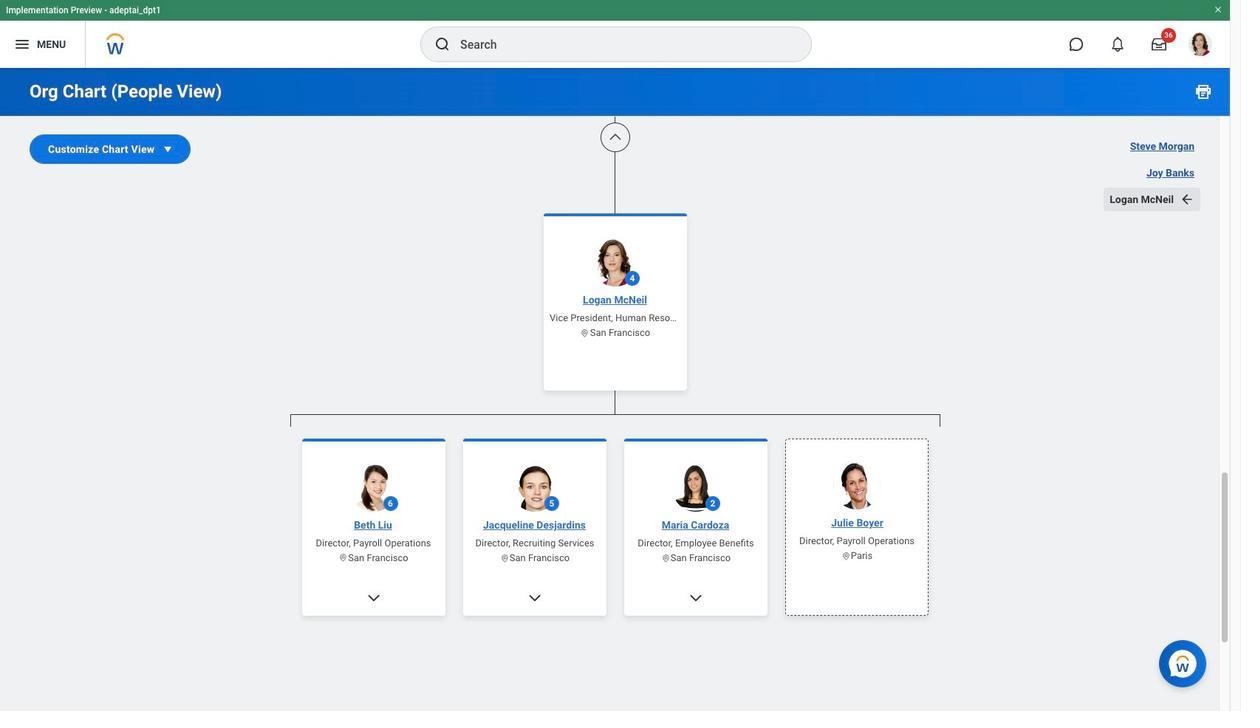 Task type: describe. For each thing, give the bounding box(es) containing it.
Search Workday  search field
[[460, 28, 781, 61]]

arrow left image
[[1180, 192, 1195, 207]]

2 chevron down image from the left
[[527, 591, 542, 605]]

search image
[[434, 35, 451, 53]]

location image
[[339, 553, 348, 563]]

notifications large image
[[1110, 37, 1125, 52]]

3 chevron down image from the left
[[688, 591, 703, 605]]

inbox large image
[[1152, 37, 1167, 52]]



Task type: locate. For each thing, give the bounding box(es) containing it.
logan mcneil, logan mcneil, 4 direct reports element
[[290, 427, 940, 711]]

1 horizontal spatial chevron down image
[[527, 591, 542, 605]]

location image
[[580, 328, 590, 338], [841, 551, 851, 561], [500, 553, 509, 563], [661, 553, 670, 563]]

banner
[[0, 0, 1230, 68]]

chevron up image
[[608, 130, 622, 145]]

chevron down image
[[366, 591, 381, 605], [527, 591, 542, 605], [688, 591, 703, 605]]

main content
[[0, 0, 1230, 711]]

profile logan mcneil image
[[1189, 33, 1212, 59]]

2 horizontal spatial chevron down image
[[688, 591, 703, 605]]

1 chevron down image from the left
[[366, 591, 381, 605]]

close environment banner image
[[1214, 5, 1223, 14]]

caret down image
[[160, 142, 175, 157]]

justify image
[[13, 35, 31, 53]]

print org chart image
[[1195, 83, 1212, 100]]

0 horizontal spatial chevron down image
[[366, 591, 381, 605]]



Task type: vqa. For each thing, say whether or not it's contained in the screenshot.
Adoption Navigator: Onboarding "ADOPTION"
no



